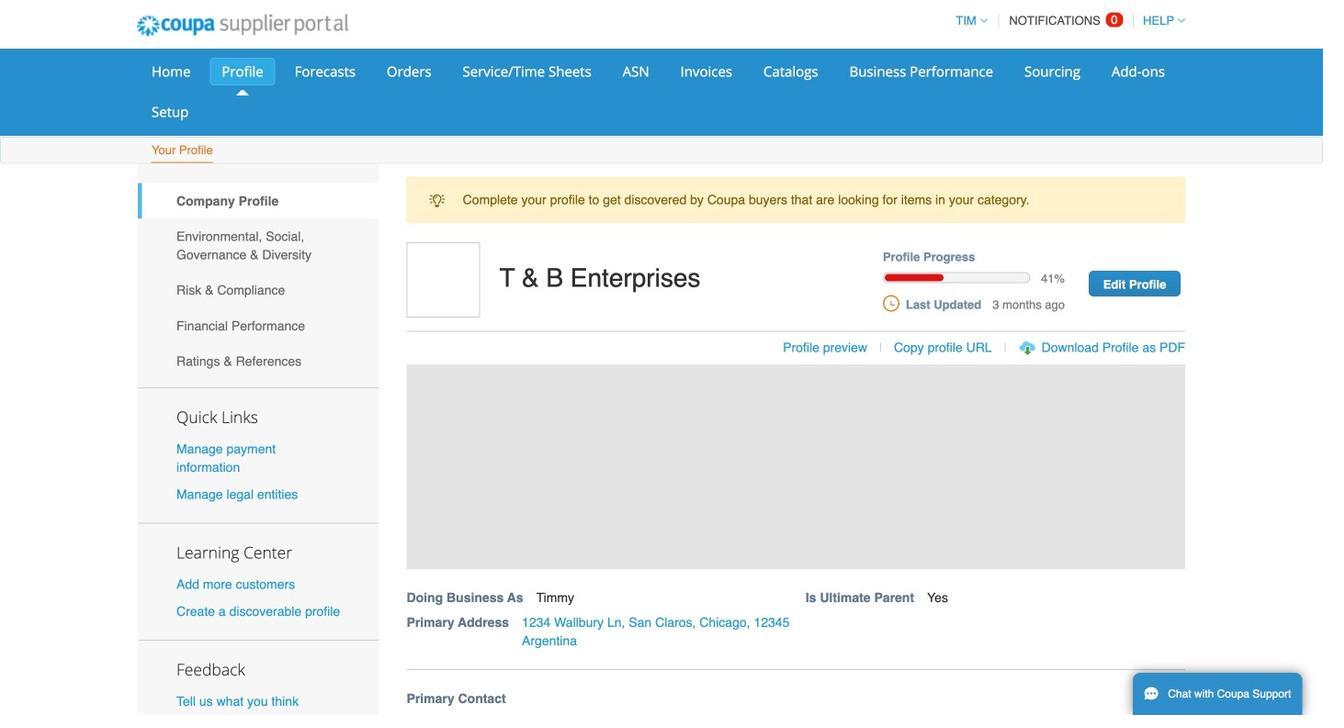 Task type: vqa. For each thing, say whether or not it's contained in the screenshot.
navigation
yes



Task type: describe. For each thing, give the bounding box(es) containing it.
background image
[[407, 365, 1186, 570]]



Task type: locate. For each thing, give the bounding box(es) containing it.
alert
[[407, 177, 1186, 223]]

banner
[[400, 243, 1205, 671]]

navigation
[[948, 3, 1186, 39]]

t & b enterprises image
[[407, 243, 480, 318]]

coupa supplier portal image
[[124, 3, 361, 49]]



